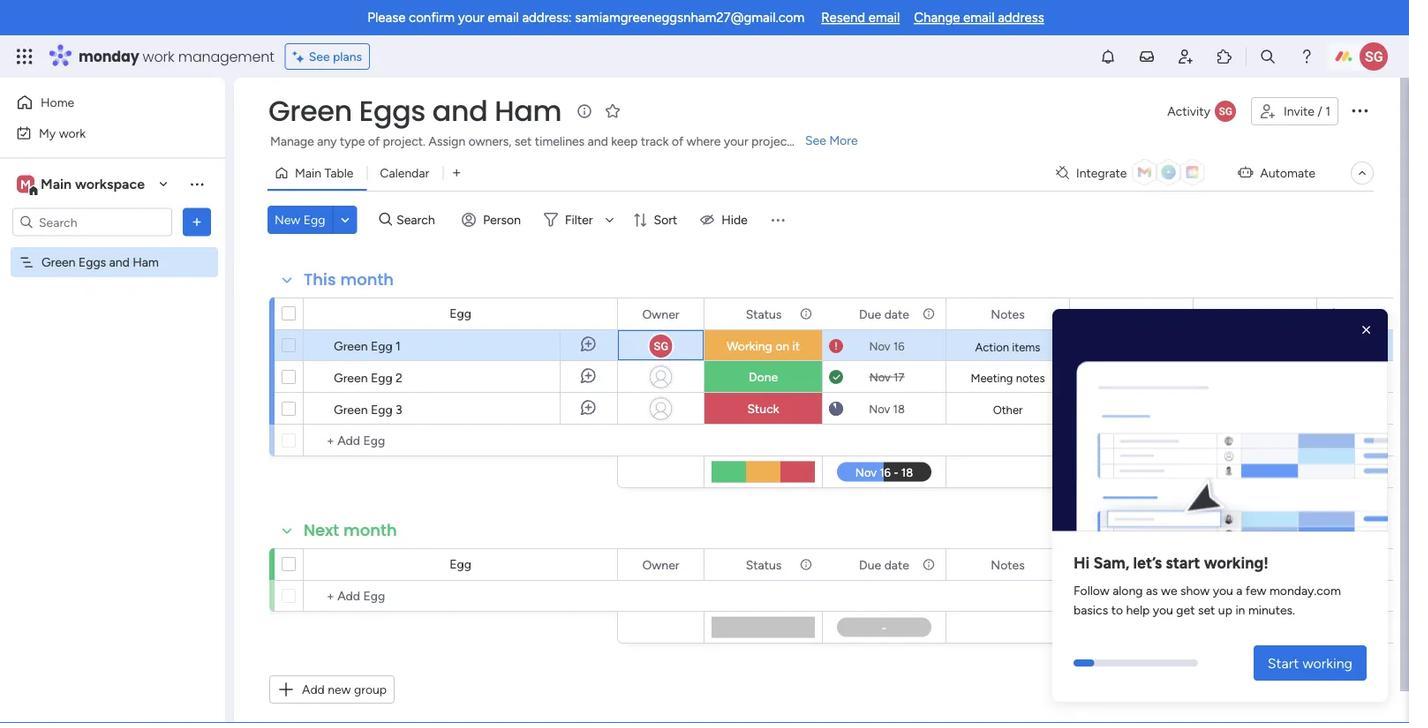 Task type: describe. For each thing, give the bounding box(es) containing it.
start working button
[[1254, 646, 1367, 681]]

change email address
[[914, 10, 1045, 26]]

menu image
[[769, 211, 787, 229]]

calendar button
[[367, 159, 443, 187]]

budget field for this month
[[1107, 304, 1157, 324]]

$1,600
[[1113, 461, 1151, 476]]

plans
[[333, 49, 362, 64]]

activity button
[[1161, 97, 1245, 125]]

monday work management
[[79, 46, 274, 66]]

2 horizontal spatial and
[[588, 134, 608, 149]]

autopilot image
[[1239, 161, 1254, 184]]

project
[[752, 134, 792, 149]]

hi sam, let's start working!
[[1074, 553, 1269, 572]]

minutes.
[[1249, 602, 1296, 617]]

workspace image
[[17, 174, 34, 194]]

see more
[[806, 133, 858, 148]]

Search in workspace field
[[37, 212, 148, 232]]

main for main table
[[295, 166, 322, 181]]

main table
[[295, 166, 354, 181]]

add
[[302, 682, 325, 697]]

main table button
[[268, 159, 367, 187]]

work for monday
[[143, 46, 175, 66]]

along
[[1113, 583, 1144, 598]]

nov 16
[[870, 339, 905, 353]]

resend email link
[[822, 10, 900, 26]]

workspace
[[75, 176, 145, 193]]

1 nov from the top
[[870, 339, 891, 353]]

column information image
[[799, 307, 814, 321]]

filter
[[565, 212, 593, 227]]

manage any type of project. assign owners, set timelines and keep track of where your project stands.
[[270, 134, 834, 149]]

green down green egg 2
[[334, 402, 368, 417]]

stands.
[[795, 134, 834, 149]]

egg for green egg 3
[[371, 402, 393, 417]]

1 vertical spatial options image
[[188, 213, 206, 231]]

main for main workspace
[[41, 176, 72, 193]]

column information image for first due date field from the bottom of the page
[[922, 558, 936, 572]]

0 vertical spatial ham
[[495, 91, 562, 131]]

to
[[1112, 602, 1124, 617]]

new egg button
[[268, 206, 333, 234]]

track
[[641, 134, 669, 149]]

new
[[328, 682, 351, 697]]

see for see more
[[806, 133, 827, 148]]

show board description image
[[574, 102, 596, 120]]

v2 overdue deadline image
[[829, 338, 844, 355]]

search everything image
[[1260, 48, 1277, 65]]

meeting notes
[[971, 371, 1045, 385]]

0 horizontal spatial your
[[458, 10, 485, 26]]

v2 done deadline image
[[829, 369, 844, 386]]

18
[[894, 402, 905, 416]]

see plans
[[309, 49, 362, 64]]

start
[[1166, 553, 1201, 572]]

1 status from the top
[[746, 307, 782, 322]]

1 status field from the top
[[742, 304, 786, 324]]

2 notes field from the top
[[987, 555, 1030, 575]]

automate
[[1261, 166, 1316, 181]]

/
[[1318, 104, 1323, 119]]

please
[[368, 10, 406, 26]]

arrow down image
[[599, 209, 621, 231]]

invite
[[1284, 104, 1315, 119]]

manage
[[270, 134, 314, 149]]

0 vertical spatial green eggs and ham
[[269, 91, 562, 131]]

samiamgreeneggsnham27@gmail.com
[[575, 10, 805, 26]]

2 date from the top
[[885, 557, 910, 572]]

1 date from the top
[[885, 307, 910, 322]]

meeting
[[971, 371, 1014, 385]]

see more link
[[804, 132, 860, 149]]

select product image
[[16, 48, 34, 65]]

lottie animation image
[[1053, 316, 1389, 538]]

group
[[354, 682, 387, 697]]

dapulse integrations image
[[1056, 167, 1070, 180]]

change email address link
[[914, 10, 1045, 26]]

monday.com
[[1270, 583, 1342, 598]]

other
[[993, 403, 1023, 417]]

my work
[[39, 125, 86, 140]]

nov for green egg 2
[[870, 370, 891, 384]]

green egg 1
[[334, 338, 401, 353]]

in
[[1236, 602, 1246, 617]]

egg for green egg 2
[[371, 370, 393, 385]]

nov 17
[[870, 370, 905, 384]]

17
[[894, 370, 905, 384]]

invite / 1
[[1284, 104, 1331, 119]]

assign
[[429, 134, 466, 149]]

resend
[[822, 10, 866, 26]]

ham inside list box
[[133, 255, 159, 270]]

sam green image
[[1360, 42, 1389, 71]]

Search field
[[392, 208, 445, 232]]

add view image
[[453, 167, 461, 180]]

this
[[304, 269, 336, 291]]

home
[[41, 95, 74, 110]]

2 files field from the top
[[1239, 555, 1273, 575]]

$500
[[1118, 402, 1146, 417]]

1 notes field from the top
[[987, 304, 1030, 324]]

1 horizontal spatial and
[[433, 91, 488, 131]]

column information image for second due date field from the bottom of the page
[[922, 307, 936, 321]]

green down green egg 1 at the top left of page
[[334, 370, 368, 385]]

new egg
[[275, 212, 325, 227]]

egg for new egg
[[304, 212, 325, 227]]

few
[[1246, 583, 1267, 598]]

2 notes from the top
[[991, 557, 1025, 572]]

management
[[178, 46, 274, 66]]

person button
[[455, 206, 532, 234]]

see for see plans
[[309, 49, 330, 64]]

on
[[776, 339, 790, 354]]

green up green egg 2
[[334, 338, 368, 353]]

Green Eggs and Ham field
[[264, 91, 566, 131]]

keep
[[612, 134, 638, 149]]

address:
[[522, 10, 572, 26]]

we
[[1162, 583, 1178, 598]]

hi
[[1074, 553, 1090, 572]]

calendar
[[380, 166, 430, 181]]

1 due date field from the top
[[855, 304, 914, 324]]

action items
[[976, 340, 1041, 354]]

2 files from the top
[[1243, 557, 1268, 572]]

inbox image
[[1139, 48, 1156, 65]]

stuck
[[748, 401, 780, 417]]

my
[[39, 125, 56, 140]]

2 due date field from the top
[[855, 555, 914, 575]]

next
[[304, 519, 339, 542]]

green up any
[[269, 91, 352, 131]]

column information image for second status field from the top
[[799, 558, 814, 572]]

person
[[483, 212, 521, 227]]

type
[[340, 134, 365, 149]]

up
[[1219, 602, 1233, 617]]

budget for next month
[[1112, 557, 1152, 572]]

2 status from the top
[[746, 557, 782, 572]]

v2 search image
[[379, 210, 392, 230]]

1 files field from the top
[[1239, 304, 1273, 324]]

lottie animation element
[[1053, 309, 1389, 538]]



Task type: vqa. For each thing, say whether or not it's contained in the screenshot.
Sam's in the Workspace selection element
no



Task type: locate. For each thing, give the bounding box(es) containing it.
workspace selection element
[[17, 174, 148, 197]]

0 vertical spatial notes
[[991, 307, 1025, 322]]

0 vertical spatial budget field
[[1107, 304, 1157, 324]]

0 vertical spatial due
[[860, 307, 882, 322]]

close image
[[1359, 322, 1376, 339]]

0 vertical spatial see
[[309, 49, 330, 64]]

owners,
[[469, 134, 512, 149]]

and left keep
[[588, 134, 608, 149]]

let's
[[1134, 553, 1163, 572]]

ham down search in workspace field
[[133, 255, 159, 270]]

nov left "18"
[[869, 402, 891, 416]]

hide
[[722, 212, 748, 227]]

16
[[894, 339, 905, 353]]

set right the owners,
[[515, 134, 532, 149]]

0 vertical spatial date
[[885, 307, 910, 322]]

2 vertical spatial and
[[109, 255, 130, 270]]

main left table
[[295, 166, 322, 181]]

due
[[860, 307, 882, 322], [860, 557, 882, 572]]

0 vertical spatial nov
[[870, 339, 891, 353]]

green eggs and ham down search in workspace field
[[42, 255, 159, 270]]

1 vertical spatial files field
[[1239, 555, 1273, 575]]

1 vertical spatial + add egg text field
[[313, 586, 610, 607]]

main inside button
[[295, 166, 322, 181]]

email left address:
[[488, 10, 519, 26]]

work right my
[[59, 125, 86, 140]]

1 vertical spatial owner
[[643, 557, 680, 572]]

2 status field from the top
[[742, 555, 786, 575]]

0 vertical spatial notes field
[[987, 304, 1030, 324]]

1 vertical spatial notes field
[[987, 555, 1030, 575]]

working!
[[1205, 553, 1269, 572]]

budget field up along
[[1107, 555, 1157, 575]]

notes
[[991, 307, 1025, 322], [991, 557, 1025, 572]]

0 horizontal spatial and
[[109, 255, 130, 270]]

1 vertical spatial your
[[724, 134, 749, 149]]

and inside list box
[[109, 255, 130, 270]]

m
[[20, 177, 31, 192]]

1 vertical spatial budget
[[1112, 557, 1152, 572]]

1 vertical spatial files
[[1243, 557, 1268, 572]]

Status field
[[742, 304, 786, 324], [742, 555, 786, 575]]

apps image
[[1216, 48, 1234, 65]]

main
[[295, 166, 322, 181], [41, 176, 72, 193]]

1 email from the left
[[488, 10, 519, 26]]

notes up action items
[[991, 307, 1025, 322]]

1 budget from the top
[[1112, 307, 1152, 322]]

basics
[[1074, 602, 1109, 617]]

1 vertical spatial status
[[746, 557, 782, 572]]

0 horizontal spatial options image
[[188, 213, 206, 231]]

email for resend email
[[869, 10, 900, 26]]

email for change email address
[[964, 10, 995, 26]]

0 horizontal spatial of
[[368, 134, 380, 149]]

3 nov from the top
[[869, 402, 891, 416]]

of right type
[[368, 134, 380, 149]]

green eggs and ham list box
[[0, 244, 225, 516]]

1 vertical spatial work
[[59, 125, 86, 140]]

progress bar
[[1074, 660, 1095, 667]]

notifications image
[[1100, 48, 1117, 65]]

green inside 'green eggs and ham' list box
[[42, 255, 76, 270]]

0 vertical spatial due date field
[[855, 304, 914, 324]]

status
[[746, 307, 782, 322], [746, 557, 782, 572]]

budget up along
[[1112, 557, 1152, 572]]

2 nov from the top
[[870, 370, 891, 384]]

work for my
[[59, 125, 86, 140]]

0 horizontal spatial work
[[59, 125, 86, 140]]

start
[[1268, 655, 1300, 672]]

0 horizontal spatial you
[[1153, 602, 1174, 617]]

Budget field
[[1107, 304, 1157, 324], [1107, 555, 1157, 575]]

options image right /
[[1350, 100, 1371, 121]]

Notes field
[[987, 304, 1030, 324], [987, 555, 1030, 575]]

2 email from the left
[[869, 10, 900, 26]]

2 owner field from the top
[[638, 555, 684, 575]]

$0
[[1125, 617, 1139, 632]]

1 horizontal spatial main
[[295, 166, 322, 181]]

1 horizontal spatial you
[[1213, 583, 1234, 598]]

0 vertical spatial files field
[[1239, 304, 1273, 324]]

items
[[1013, 340, 1041, 354]]

1 owner from the top
[[643, 307, 680, 322]]

green eggs and ham up project.
[[269, 91, 562, 131]]

this month
[[304, 269, 394, 291]]

next month
[[304, 519, 397, 542]]

email right resend
[[869, 10, 900, 26]]

sort
[[654, 212, 678, 227]]

ham
[[495, 91, 562, 131], [133, 255, 159, 270]]

1 vertical spatial set
[[1199, 602, 1216, 617]]

eggs down search in workspace field
[[79, 255, 106, 270]]

and down search in workspace field
[[109, 255, 130, 270]]

1 horizontal spatial green eggs and ham
[[269, 91, 562, 131]]

add to favorites image
[[604, 102, 622, 120]]

0 vertical spatial due date
[[860, 307, 910, 322]]

$1,600 sum
[[1113, 461, 1151, 486]]

1 budget field from the top
[[1107, 304, 1157, 324]]

2 vertical spatial nov
[[869, 402, 891, 416]]

workspace options image
[[188, 175, 206, 193]]

eggs inside 'green eggs and ham' list box
[[79, 255, 106, 270]]

1 vertical spatial nov
[[870, 370, 891, 384]]

1 for green egg 1
[[396, 338, 401, 353]]

and up assign
[[433, 91, 488, 131]]

you
[[1213, 583, 1234, 598], [1153, 602, 1174, 617]]

month right this
[[340, 269, 394, 291]]

2 of from the left
[[672, 134, 684, 149]]

1 horizontal spatial 1
[[1326, 104, 1331, 119]]

0 vertical spatial set
[[515, 134, 532, 149]]

help
[[1127, 602, 1150, 617]]

notes left hi at the right of page
[[991, 557, 1025, 572]]

0 horizontal spatial ham
[[133, 255, 159, 270]]

1 horizontal spatial see
[[806, 133, 827, 148]]

address
[[998, 10, 1045, 26]]

it
[[793, 339, 800, 354]]

due date
[[860, 307, 910, 322], [860, 557, 910, 572]]

get
[[1177, 602, 1196, 617]]

1 due from the top
[[860, 307, 882, 322]]

set left up
[[1199, 602, 1216, 617]]

1 vertical spatial due
[[860, 557, 882, 572]]

work
[[143, 46, 175, 66], [59, 125, 86, 140]]

1 vertical spatial see
[[806, 133, 827, 148]]

0 vertical spatial month
[[340, 269, 394, 291]]

filter button
[[537, 206, 621, 234]]

of right the 'track'
[[672, 134, 684, 149]]

1 right /
[[1326, 104, 1331, 119]]

green down search in workspace field
[[42, 255, 76, 270]]

month inside field
[[344, 519, 397, 542]]

2 due date from the top
[[860, 557, 910, 572]]

+ Add Egg text field
[[313, 430, 610, 451], [313, 586, 610, 607]]

1 notes from the top
[[991, 307, 1025, 322]]

0 vertical spatial work
[[143, 46, 175, 66]]

1 up the 2
[[396, 338, 401, 353]]

2 budget field from the top
[[1107, 555, 1157, 575]]

a
[[1237, 583, 1243, 598]]

1 vertical spatial month
[[344, 519, 397, 542]]

due for first due date field from the bottom of the page
[[860, 557, 882, 572]]

working on it
[[727, 339, 800, 354]]

1 horizontal spatial options image
[[1350, 100, 1371, 121]]

main inside workspace selection element
[[41, 176, 72, 193]]

my work button
[[11, 119, 190, 147]]

notes field left hi at the right of page
[[987, 555, 1030, 575]]

0 vertical spatial owner field
[[638, 304, 684, 324]]

1 horizontal spatial eggs
[[359, 91, 426, 131]]

start working
[[1268, 655, 1353, 672]]

1 horizontal spatial your
[[724, 134, 749, 149]]

you down we
[[1153, 602, 1174, 617]]

options image
[[1350, 100, 1371, 121], [188, 213, 206, 231]]

budget for this month
[[1112, 307, 1152, 322]]

1 of from the left
[[368, 134, 380, 149]]

1 due date from the top
[[860, 307, 910, 322]]

see left more
[[806, 133, 827, 148]]

1 vertical spatial eggs
[[79, 255, 106, 270]]

1 + add egg text field from the top
[[313, 430, 610, 451]]

2 owner from the top
[[643, 557, 680, 572]]

green
[[269, 91, 352, 131], [42, 255, 76, 270], [334, 338, 368, 353], [334, 370, 368, 385], [334, 402, 368, 417]]

work right the monday
[[143, 46, 175, 66]]

nov left 16
[[870, 339, 891, 353]]

2 + add egg text field from the top
[[313, 586, 610, 607]]

1 horizontal spatial work
[[143, 46, 175, 66]]

see inside button
[[309, 49, 330, 64]]

see plans button
[[285, 43, 370, 70]]

your right the where
[[724, 134, 749, 149]]

integrate
[[1077, 166, 1128, 181]]

0 horizontal spatial eggs
[[79, 255, 106, 270]]

date
[[885, 307, 910, 322], [885, 557, 910, 572]]

1 vertical spatial green eggs and ham
[[42, 255, 159, 270]]

action
[[976, 340, 1010, 354]]

1 horizontal spatial ham
[[495, 91, 562, 131]]

0 vertical spatial status
[[746, 307, 782, 322]]

egg inside button
[[304, 212, 325, 227]]

angle down image
[[341, 213, 350, 227]]

sum
[[1122, 473, 1142, 486]]

month for next month
[[344, 519, 397, 542]]

1 horizontal spatial set
[[1199, 602, 1216, 617]]

0 vertical spatial 1
[[1326, 104, 1331, 119]]

1 vertical spatial you
[[1153, 602, 1174, 617]]

your right "confirm"
[[458, 10, 485, 26]]

1 inside button
[[1326, 104, 1331, 119]]

done
[[749, 370, 778, 385]]

0 vertical spatial budget
[[1112, 307, 1152, 322]]

see left the plans
[[309, 49, 330, 64]]

Owner field
[[638, 304, 684, 324], [638, 555, 684, 575]]

0 horizontal spatial 1
[[396, 338, 401, 353]]

0 vertical spatial + add egg text field
[[313, 430, 610, 451]]

invite members image
[[1178, 48, 1195, 65]]

show
[[1181, 583, 1210, 598]]

main right workspace icon
[[41, 176, 72, 193]]

1 owner field from the top
[[638, 304, 684, 324]]

files
[[1243, 307, 1268, 322], [1243, 557, 1268, 572]]

working
[[727, 339, 773, 354]]

0 horizontal spatial set
[[515, 134, 532, 149]]

table
[[325, 166, 354, 181]]

collapse board header image
[[1356, 166, 1370, 180]]

2 horizontal spatial email
[[964, 10, 995, 26]]

eggs up project.
[[359, 91, 426, 131]]

hide button
[[694, 206, 759, 234]]

Next month field
[[299, 519, 402, 542]]

1 vertical spatial ham
[[133, 255, 159, 270]]

green eggs and ham inside 'green eggs and ham' list box
[[42, 255, 159, 270]]

1 for invite / 1
[[1326, 104, 1331, 119]]

1 vertical spatial and
[[588, 134, 608, 149]]

budget field up $1,000
[[1107, 304, 1157, 324]]

nov for green egg 3
[[869, 402, 891, 416]]

timelines
[[535, 134, 585, 149]]

2
[[396, 370, 403, 385]]

3 email from the left
[[964, 10, 995, 26]]

options image down "workspace options" icon
[[188, 213, 206, 231]]

email
[[488, 10, 519, 26], [869, 10, 900, 26], [964, 10, 995, 26]]

month for this month
[[340, 269, 394, 291]]

month inside field
[[340, 269, 394, 291]]

0 vertical spatial and
[[433, 91, 488, 131]]

0 vertical spatial owner
[[643, 307, 680, 322]]

0 horizontal spatial see
[[309, 49, 330, 64]]

0 horizontal spatial green eggs and ham
[[42, 255, 159, 270]]

1 horizontal spatial email
[[869, 10, 900, 26]]

green egg 3
[[334, 402, 403, 417]]

activity
[[1168, 104, 1211, 119]]

follow along as we show you a few monday.com basics to help you get set up in minutes.
[[1074, 583, 1342, 617]]

0 vertical spatial files
[[1243, 307, 1268, 322]]

0 horizontal spatial email
[[488, 10, 519, 26]]

of
[[368, 134, 380, 149], [672, 134, 684, 149]]

0 vertical spatial your
[[458, 10, 485, 26]]

as
[[1147, 583, 1159, 598]]

budget up $1,000
[[1112, 307, 1152, 322]]

1 vertical spatial due date
[[860, 557, 910, 572]]

2 due from the top
[[860, 557, 882, 572]]

confirm
[[409, 10, 455, 26]]

$1,000
[[1114, 371, 1150, 385]]

main workspace
[[41, 176, 145, 193]]

set inside follow along as we show you a few monday.com basics to help you get set up in minutes.
[[1199, 602, 1216, 617]]

option
[[0, 246, 225, 250]]

1 files from the top
[[1243, 307, 1268, 322]]

1 horizontal spatial of
[[672, 134, 684, 149]]

due for second due date field from the bottom of the page
[[860, 307, 882, 322]]

0 vertical spatial you
[[1213, 583, 1234, 598]]

help image
[[1299, 48, 1316, 65]]

project.
[[383, 134, 426, 149]]

1 vertical spatial date
[[885, 557, 910, 572]]

please confirm your email address: samiamgreeneggsnham27@gmail.com
[[368, 10, 805, 26]]

column information image
[[922, 307, 936, 321], [799, 558, 814, 572], [922, 558, 936, 572]]

1 vertical spatial budget field
[[1107, 555, 1157, 575]]

month right next
[[344, 519, 397, 542]]

ham up manage any type of project. assign owners, set timelines and keep track of where your project stands.
[[495, 91, 562, 131]]

1 vertical spatial notes
[[991, 557, 1025, 572]]

notes field up action items
[[987, 304, 1030, 324]]

1 vertical spatial due date field
[[855, 555, 914, 575]]

green eggs and ham
[[269, 91, 562, 131], [42, 255, 159, 270]]

set
[[515, 134, 532, 149], [1199, 602, 1216, 617]]

Files field
[[1239, 304, 1273, 324], [1239, 555, 1273, 575]]

and
[[433, 91, 488, 131], [588, 134, 608, 149], [109, 255, 130, 270]]

any
[[317, 134, 337, 149]]

Due date field
[[855, 304, 914, 324], [855, 555, 914, 575]]

1 vertical spatial owner field
[[638, 555, 684, 575]]

0 horizontal spatial main
[[41, 176, 72, 193]]

you left a
[[1213, 583, 1234, 598]]

new
[[275, 212, 301, 227]]

budget field for next month
[[1107, 555, 1157, 575]]

0 vertical spatial options image
[[1350, 100, 1371, 121]]

0 vertical spatial status field
[[742, 304, 786, 324]]

0 vertical spatial eggs
[[359, 91, 426, 131]]

1 vertical spatial 1
[[396, 338, 401, 353]]

1 vertical spatial status field
[[742, 555, 786, 575]]

2 budget from the top
[[1112, 557, 1152, 572]]

month
[[340, 269, 394, 291], [344, 519, 397, 542]]

working
[[1303, 655, 1353, 672]]

email right the change
[[964, 10, 995, 26]]

egg for green egg 1
[[371, 338, 393, 353]]

nov left 17
[[870, 370, 891, 384]]

more
[[830, 133, 858, 148]]

This month field
[[299, 269, 399, 292]]

work inside button
[[59, 125, 86, 140]]



